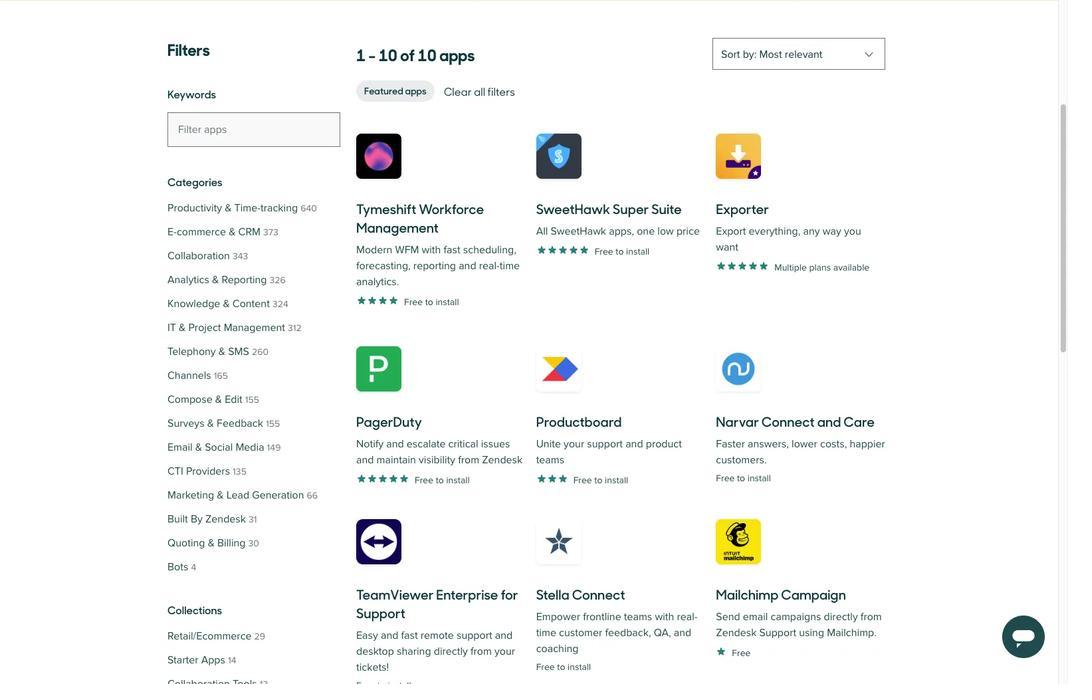 Task type: describe. For each thing, give the bounding box(es) containing it.
312
[[288, 323, 302, 334]]

& for billing
[[208, 537, 215, 550]]

edit
[[225, 393, 243, 406]]

productboard
[[536, 412, 622, 431]]

free down the visibility
[[415, 475, 434, 486]]

compose & edit 155
[[168, 393, 259, 406]]

clear
[[444, 84, 472, 98]]

and up the desktop
[[381, 629, 399, 642]]

from inside mailchimp campaign send email campaigns directly from zendesk support using mailchimp.
[[861, 611, 882, 624]]

empower
[[536, 611, 581, 624]]

326
[[270, 275, 286, 286]]

to for tymeshift
[[425, 296, 434, 308]]

free down the productboard unite your support and product teams
[[574, 475, 592, 486]]

all
[[536, 225, 548, 238]]

project
[[189, 321, 221, 335]]

66
[[307, 490, 318, 501]]

remote
[[421, 629, 454, 642]]

issues
[[481, 438, 510, 451]]

free down apps,
[[595, 246, 614, 257]]

cti
[[168, 465, 183, 478]]

Filter apps search field
[[168, 112, 341, 147]]

& for reporting
[[212, 273, 219, 287]]

connect for empower
[[572, 585, 626, 604]]

support inside the productboard unite your support and product teams
[[587, 438, 623, 451]]

pagerduty notify and escalate critical issues and maintain visibility from zendesk
[[356, 412, 523, 467]]

stella
[[536, 585, 570, 604]]

suite
[[652, 199, 682, 218]]

email & social media 149
[[168, 441, 281, 454]]

tymeshift
[[356, 199, 417, 218]]

2 10 from the left
[[418, 42, 437, 66]]

-
[[369, 42, 376, 66]]

telephony
[[168, 345, 216, 358]]

super
[[613, 199, 649, 218]]

generation
[[252, 489, 304, 502]]

collaboration
[[168, 249, 230, 263]]

bots 4
[[168, 561, 196, 574]]

productivity
[[168, 202, 222, 215]]

forecasting,
[[356, 259, 411, 273]]

crm
[[238, 225, 261, 239]]

compose
[[168, 393, 213, 406]]

teams inside the productboard unite your support and product teams
[[536, 454, 565, 467]]

apps,
[[609, 225, 635, 238]]

low
[[658, 225, 674, 238]]

0 horizontal spatial zendesk
[[205, 513, 246, 526]]

coaching
[[536, 642, 579, 656]]

visibility
[[419, 454, 456, 467]]

your inside teamviewer enterprise for support easy and fast remote support and desktop sharing directly from your tickets!
[[495, 645, 515, 658]]

260
[[252, 346, 269, 358]]

one
[[637, 225, 655, 238]]

& for feedback
[[207, 417, 214, 430]]

analytics.
[[356, 275, 399, 289]]

collections
[[168, 603, 222, 617]]

workforce
[[419, 199, 484, 218]]

mailchimp campaign send email campaigns directly from zendesk support using mailchimp.
[[716, 585, 882, 640]]

collaboration 343
[[168, 249, 248, 263]]

desktop
[[356, 645, 394, 658]]

quoting
[[168, 537, 205, 550]]

fast for enterprise
[[401, 629, 418, 642]]

to for productboard
[[595, 475, 603, 486]]

answers,
[[748, 438, 789, 451]]

to for pagerduty
[[436, 475, 444, 486]]

1 vertical spatial apps
[[405, 84, 427, 97]]

escalate
[[407, 438, 446, 451]]

knowledge & content 324
[[168, 297, 288, 311]]

& for edit
[[215, 393, 222, 406]]

teamviewer
[[356, 585, 434, 604]]

billing
[[217, 537, 246, 550]]

feedback,
[[605, 626, 651, 640]]

all
[[474, 84, 486, 98]]

free to install for suite
[[595, 246, 650, 257]]

productivity & time-tracking 640
[[168, 202, 317, 215]]

providers
[[186, 465, 230, 478]]

surveys
[[168, 417, 205, 430]]

using
[[800, 626, 825, 640]]

29
[[254, 631, 265, 642]]

marketing
[[168, 489, 214, 502]]

155 for compose & edit
[[245, 394, 259, 406]]

categories
[[168, 174, 223, 189]]

any
[[804, 225, 820, 238]]

media
[[236, 441, 264, 454]]

install for pagerduty
[[447, 475, 470, 486]]

& for content
[[223, 297, 230, 311]]

1
[[356, 42, 366, 66]]

1 vertical spatial sweethawk
[[551, 225, 607, 238]]

retail/ecommerce
[[168, 630, 252, 643]]

from inside pagerduty notify and escalate critical issues and maintain visibility from zendesk
[[458, 454, 480, 467]]

sharing
[[397, 645, 431, 658]]

campaigns
[[771, 611, 822, 624]]

export
[[716, 225, 747, 238]]

your inside the productboard unite your support and product teams
[[564, 438, 585, 451]]

modern
[[356, 243, 393, 257]]

1 10 from the left
[[379, 42, 398, 66]]

price
[[677, 225, 700, 238]]

with for connect
[[655, 611, 675, 624]]

by
[[191, 513, 203, 526]]

e-commerce & crm 373
[[168, 225, 279, 239]]

with for workforce
[[422, 243, 441, 257]]

channels
[[168, 369, 211, 382]]

install for tymeshift workforce management
[[436, 296, 459, 308]]

management inside tymeshift workforce management modern wfm with fast scheduling, forecasting, reporting and real-time analytics.
[[356, 217, 439, 237]]

& for sms
[[219, 345, 226, 358]]

directly inside mailchimp campaign send email campaigns directly from zendesk support using mailchimp.
[[824, 611, 858, 624]]

scheduling,
[[463, 243, 517, 257]]

373
[[263, 227, 279, 238]]

tracking
[[261, 202, 298, 215]]

channels 165
[[168, 369, 228, 382]]

and inside tymeshift workforce management modern wfm with fast scheduling, forecasting, reporting and real-time analytics.
[[459, 259, 477, 273]]

qa,
[[654, 626, 671, 640]]

0 vertical spatial sweethawk
[[536, 199, 611, 218]]

from inside teamviewer enterprise for support easy and fast remote support and desktop sharing directly from your tickets!
[[471, 645, 492, 658]]

& for project
[[179, 321, 186, 335]]

multiple plans available
[[775, 262, 870, 273]]

install for productboard
[[605, 475, 629, 486]]

social
[[205, 441, 233, 454]]



Task type: vqa. For each thing, say whether or not it's contained in the screenshot.
email on the bottom right
yes



Task type: locate. For each thing, give the bounding box(es) containing it.
free to install down reporting
[[404, 296, 459, 308]]

to down apps,
[[616, 246, 624, 257]]

notify
[[356, 438, 384, 451]]

0 horizontal spatial support
[[457, 629, 493, 642]]

fast inside teamviewer enterprise for support easy and fast remote support and desktop sharing directly from your tickets!
[[401, 629, 418, 642]]

& left sms
[[219, 345, 226, 358]]

multiple
[[775, 262, 807, 273]]

install down reporting
[[436, 296, 459, 308]]

connect
[[762, 412, 815, 431], [572, 585, 626, 604]]

fast up sharing
[[401, 629, 418, 642]]

155 for surveys & feedback
[[266, 418, 280, 430]]

it
[[168, 321, 176, 335]]

directly inside teamviewer enterprise for support easy and fast remote support and desktop sharing directly from your tickets!
[[434, 645, 468, 658]]

with up reporting
[[422, 243, 441, 257]]

mailchimp.
[[827, 626, 877, 640]]

support down campaigns
[[760, 626, 797, 640]]

1 vertical spatial time
[[536, 626, 557, 640]]

featured
[[364, 84, 404, 97]]

1 vertical spatial support
[[457, 629, 493, 642]]

teams down unite
[[536, 454, 565, 467]]

& left edit
[[215, 393, 222, 406]]

0 horizontal spatial time
[[500, 259, 520, 273]]

and down notify
[[356, 454, 374, 467]]

14
[[228, 655, 236, 666]]

telephony & sms 260
[[168, 345, 269, 358]]

product
[[646, 438, 682, 451]]

directly up mailchimp. at bottom right
[[824, 611, 858, 624]]

mailchimp
[[716, 585, 779, 604]]

install down customers.
[[748, 473, 771, 484]]

support right remote on the left
[[457, 629, 493, 642]]

zendesk
[[482, 454, 523, 467], [205, 513, 246, 526], [716, 626, 757, 640]]

1 horizontal spatial directly
[[824, 611, 858, 624]]

install down the visibility
[[447, 475, 470, 486]]

0 vertical spatial directly
[[824, 611, 858, 624]]

tymeshift workforce management modern wfm with fast scheduling, forecasting, reporting and real-time analytics.
[[356, 199, 520, 289]]

& left crm
[[229, 225, 236, 239]]

and down for on the left bottom of the page
[[495, 629, 513, 642]]

support
[[587, 438, 623, 451], [457, 629, 493, 642]]

time inside tymeshift workforce management modern wfm with fast scheduling, forecasting, reporting and real-time analytics.
[[500, 259, 520, 273]]

165
[[214, 370, 228, 382]]

connect up frontline
[[572, 585, 626, 604]]

happier
[[850, 438, 886, 451]]

4
[[191, 562, 196, 573]]

1 horizontal spatial with
[[655, 611, 675, 624]]

& for lead
[[217, 489, 224, 502]]

1 vertical spatial directly
[[434, 645, 468, 658]]

wfm
[[395, 243, 419, 257]]

starter apps 14
[[168, 654, 236, 667]]

directly down remote on the left
[[434, 645, 468, 658]]

to for sweethawk
[[616, 246, 624, 257]]

sweethawk super suite all sweethawk apps, one low price
[[536, 199, 700, 238]]

real-
[[479, 259, 500, 273], [677, 611, 698, 624]]

free down coaching
[[536, 662, 555, 673]]

1 vertical spatial fast
[[401, 629, 418, 642]]

0 vertical spatial fast
[[444, 243, 461, 257]]

real- inside tymeshift workforce management modern wfm with fast scheduling, forecasting, reporting and real-time analytics.
[[479, 259, 500, 273]]

productboard unite your support and product teams
[[536, 412, 682, 467]]

bots
[[168, 561, 188, 574]]

quoting & billing 30
[[168, 537, 259, 550]]

analytics
[[168, 273, 209, 287]]

plans
[[810, 262, 831, 273]]

2 horizontal spatial zendesk
[[716, 626, 757, 640]]

0 vertical spatial real-
[[479, 259, 500, 273]]

& left lead
[[217, 489, 224, 502]]

free to install for management
[[404, 296, 459, 308]]

and inside "stella connect empower frontline teams with real- time customer feedback, qa, and coaching free to install"
[[674, 626, 692, 640]]

10
[[379, 42, 398, 66], [418, 42, 437, 66]]

fast up reporting
[[444, 243, 461, 257]]

exporter export everything, any way you want
[[716, 199, 862, 254]]

324
[[273, 299, 288, 310]]

0 vertical spatial from
[[458, 454, 480, 467]]

0 vertical spatial support
[[356, 603, 406, 622]]

fast inside tymeshift workforce management modern wfm with fast scheduling, forecasting, reporting and real-time analytics.
[[444, 243, 461, 257]]

155 inside compose & edit 155
[[245, 394, 259, 406]]

way
[[823, 225, 842, 238]]

support up easy
[[356, 603, 406, 622]]

155 right edit
[[245, 394, 259, 406]]

support down productboard on the right bottom
[[587, 438, 623, 451]]

install down one
[[627, 246, 650, 257]]

zendesk inside mailchimp campaign send email campaigns directly from zendesk support using mailchimp.
[[716, 626, 757, 640]]

sms
[[228, 345, 249, 358]]

0 horizontal spatial management
[[224, 321, 285, 335]]

time up coaching
[[536, 626, 557, 640]]

with inside "stella connect empower frontline teams with real- time customer feedback, qa, and coaching free to install"
[[655, 611, 675, 624]]

1 horizontal spatial 155
[[266, 418, 280, 430]]

support inside mailchimp campaign send email campaigns directly from zendesk support using mailchimp.
[[760, 626, 797, 640]]

for
[[501, 585, 518, 604]]

1 vertical spatial zendesk
[[205, 513, 246, 526]]

0 horizontal spatial with
[[422, 243, 441, 257]]

with inside tymeshift workforce management modern wfm with fast scheduling, forecasting, reporting and real-time analytics.
[[422, 243, 441, 257]]

e-
[[168, 225, 177, 239]]

1 horizontal spatial 10
[[418, 42, 437, 66]]

None search field
[[168, 112, 341, 147]]

free down customers.
[[716, 473, 735, 484]]

to down coaching
[[558, 662, 566, 673]]

to down customers.
[[738, 473, 746, 484]]

0 horizontal spatial connect
[[572, 585, 626, 604]]

send
[[716, 611, 741, 624]]

time inside "stella connect empower frontline teams with real- time customer feedback, qa, and coaching free to install"
[[536, 626, 557, 640]]

teamviewer enterprise for support easy and fast remote support and desktop sharing directly from your tickets!
[[356, 585, 518, 674]]

apps right featured
[[405, 84, 427, 97]]

from up mailchimp. at bottom right
[[861, 611, 882, 624]]

1 horizontal spatial zendesk
[[482, 454, 523, 467]]

& for time-
[[225, 202, 232, 215]]

1 horizontal spatial management
[[356, 217, 439, 237]]

0 vertical spatial teams
[[536, 454, 565, 467]]

from down enterprise
[[471, 645, 492, 658]]

clear all filters
[[444, 84, 515, 98]]

support inside teamviewer enterprise for support easy and fast remote support and desktop sharing directly from your tickets!
[[356, 603, 406, 622]]

31
[[249, 514, 257, 525]]

with
[[422, 243, 441, 257], [655, 611, 675, 624]]

0 horizontal spatial directly
[[434, 645, 468, 658]]

1 vertical spatial teams
[[624, 611, 653, 624]]

management down content
[[224, 321, 285, 335]]

0 vertical spatial your
[[564, 438, 585, 451]]

connect for and
[[762, 412, 815, 431]]

1 horizontal spatial teams
[[624, 611, 653, 624]]

stella connect empower frontline teams with real- time customer feedback, qa, and coaching free to install
[[536, 585, 698, 673]]

free to install down the visibility
[[415, 475, 470, 486]]

time down scheduling,
[[500, 259, 520, 273]]

0 horizontal spatial fast
[[401, 629, 418, 642]]

1 horizontal spatial your
[[564, 438, 585, 451]]

1 vertical spatial support
[[760, 626, 797, 640]]

critical
[[449, 438, 479, 451]]

fast for workforce
[[444, 243, 461, 257]]

0 horizontal spatial apps
[[405, 84, 427, 97]]

and right the qa,
[[674, 626, 692, 640]]

to
[[616, 246, 624, 257], [425, 296, 434, 308], [738, 473, 746, 484], [436, 475, 444, 486], [595, 475, 603, 486], [558, 662, 566, 673]]

real- inside "stella connect empower frontline teams with real- time customer feedback, qa, and coaching free to install"
[[677, 611, 698, 624]]

0 horizontal spatial real-
[[479, 259, 500, 273]]

& down analytics & reporting 326
[[223, 297, 230, 311]]

0 horizontal spatial support
[[356, 603, 406, 622]]

real- down scheduling,
[[479, 259, 500, 273]]

to inside narvar connect and care faster answers, lower costs, happier customers. free to install
[[738, 473, 746, 484]]

from down the critical
[[458, 454, 480, 467]]

sweethawk right all
[[551, 225, 607, 238]]

free to install for and
[[415, 475, 470, 486]]

1 horizontal spatial apps
[[440, 42, 475, 66]]

install inside "stella connect empower frontline teams with real- time customer feedback, qa, and coaching free to install"
[[568, 662, 591, 673]]

to down reporting
[[425, 296, 434, 308]]

clear all filters button
[[443, 82, 517, 100]]

install down coaching
[[568, 662, 591, 673]]

and inside narvar connect and care faster answers, lower costs, happier customers. free to install
[[818, 412, 842, 431]]

your down productboard on the right bottom
[[564, 438, 585, 451]]

2 vertical spatial zendesk
[[716, 626, 757, 640]]

1 vertical spatial connect
[[572, 585, 626, 604]]

and inside the productboard unite your support and product teams
[[626, 438, 644, 451]]

install inside narvar connect and care faster answers, lower costs, happier customers. free to install
[[748, 473, 771, 484]]

0 vertical spatial with
[[422, 243, 441, 257]]

1 horizontal spatial support
[[760, 626, 797, 640]]

149
[[267, 442, 281, 454]]

0 vertical spatial apps
[[440, 42, 475, 66]]

from
[[458, 454, 480, 467], [861, 611, 882, 624], [471, 645, 492, 658]]

with up the qa,
[[655, 611, 675, 624]]

& left time-
[[225, 202, 232, 215]]

and up maintain
[[387, 438, 404, 451]]

free
[[595, 246, 614, 257], [404, 296, 423, 308], [716, 473, 735, 484], [415, 475, 434, 486], [574, 475, 592, 486], [732, 647, 751, 659], [536, 662, 555, 673]]

campaign
[[782, 585, 847, 604]]

management up wfm
[[356, 217, 439, 237]]

& down collaboration 343
[[212, 273, 219, 287]]

10 right -
[[379, 42, 398, 66]]

free to install
[[595, 246, 650, 257], [404, 296, 459, 308], [415, 475, 470, 486], [574, 475, 629, 486]]

built by zendesk 31
[[168, 513, 257, 526]]

free to install down apps,
[[595, 246, 650, 257]]

1 horizontal spatial real-
[[677, 611, 698, 624]]

management
[[356, 217, 439, 237], [224, 321, 285, 335]]

zendesk down send on the bottom of page
[[716, 626, 757, 640]]

keywords
[[168, 86, 216, 101]]

faster
[[716, 438, 746, 451]]

analytics & reporting 326
[[168, 273, 286, 287]]

email
[[743, 611, 768, 624]]

lower
[[792, 438, 818, 451]]

connect inside narvar connect and care faster answers, lower costs, happier customers. free to install
[[762, 412, 815, 431]]

& right email
[[195, 441, 202, 454]]

1 vertical spatial your
[[495, 645, 515, 658]]

teams up feedback,
[[624, 611, 653, 624]]

0 vertical spatial zendesk
[[482, 454, 523, 467]]

free inside narvar connect and care faster answers, lower costs, happier customers. free to install
[[716, 473, 735, 484]]

connect inside "stella connect empower frontline teams with real- time customer feedback, qa, and coaching free to install"
[[572, 585, 626, 604]]

0 horizontal spatial 155
[[245, 394, 259, 406]]

0 horizontal spatial teams
[[536, 454, 565, 467]]

cti providers 135
[[168, 465, 247, 478]]

care
[[844, 412, 875, 431]]

support inside teamviewer enterprise for support easy and fast remote support and desktop sharing directly from your tickets!
[[457, 629, 493, 642]]

1 horizontal spatial fast
[[444, 243, 461, 257]]

built
[[168, 513, 188, 526]]

zendesk inside pagerduty notify and escalate critical issues and maintain visibility from zendesk
[[482, 454, 523, 467]]

to down the productboard unite your support and product teams
[[595, 475, 603, 486]]

time
[[500, 259, 520, 273], [536, 626, 557, 640]]

directly
[[824, 611, 858, 624], [434, 645, 468, 658]]

10 right of
[[418, 42, 437, 66]]

0 horizontal spatial 10
[[379, 42, 398, 66]]

real- left send on the bottom of page
[[677, 611, 698, 624]]

to down the visibility
[[436, 475, 444, 486]]

costs,
[[821, 438, 847, 451]]

free inside "stella connect empower frontline teams with real- time customer feedback, qa, and coaching free to install"
[[536, 662, 555, 673]]

free down reporting
[[404, 296, 423, 308]]

narvar
[[716, 412, 759, 431]]

0 vertical spatial support
[[587, 438, 623, 451]]

1 vertical spatial real-
[[677, 611, 698, 624]]

0 vertical spatial management
[[356, 217, 439, 237]]

0 horizontal spatial your
[[495, 645, 515, 658]]

it & project management 312
[[168, 321, 302, 335]]

your left coaching
[[495, 645, 515, 658]]

& down compose & edit 155
[[207, 417, 214, 430]]

free down send on the bottom of page
[[732, 647, 751, 659]]

640
[[301, 203, 317, 214]]

2 vertical spatial from
[[471, 645, 492, 658]]

& left the billing
[[208, 537, 215, 550]]

time-
[[234, 202, 261, 215]]

to inside "stella connect empower frontline teams with real- time customer feedback, qa, and coaching free to install"
[[558, 662, 566, 673]]

30
[[248, 538, 259, 549]]

1 vertical spatial with
[[655, 611, 675, 624]]

sweethawk up all
[[536, 199, 611, 218]]

1 vertical spatial management
[[224, 321, 285, 335]]

apps up clear
[[440, 42, 475, 66]]

teams inside "stella connect empower frontline teams with real- time customer feedback, qa, and coaching free to install"
[[624, 611, 653, 624]]

and left product
[[626, 438, 644, 451]]

0 vertical spatial time
[[500, 259, 520, 273]]

install down the productboard unite your support and product teams
[[605, 475, 629, 486]]

free to install for your
[[574, 475, 629, 486]]

1 vertical spatial from
[[861, 611, 882, 624]]

free to install down the productboard unite your support and product teams
[[574, 475, 629, 486]]

filters
[[168, 37, 210, 61]]

& right it
[[179, 321, 186, 335]]

1 horizontal spatial time
[[536, 626, 557, 640]]

install for sweethawk super suite
[[627, 246, 650, 257]]

1 horizontal spatial support
[[587, 438, 623, 451]]

zendesk up the billing
[[205, 513, 246, 526]]

& for social
[[195, 441, 202, 454]]

1 vertical spatial 155
[[266, 418, 280, 430]]

starter
[[168, 654, 199, 667]]

commerce
[[177, 225, 226, 239]]

155 up 149
[[266, 418, 280, 430]]

connect up lower
[[762, 412, 815, 431]]

0 vertical spatial 155
[[245, 394, 259, 406]]

155 inside surveys & feedback 155
[[266, 418, 280, 430]]

and
[[459, 259, 477, 273], [818, 412, 842, 431], [387, 438, 404, 451], [626, 438, 644, 451], [356, 454, 374, 467], [674, 626, 692, 640], [381, 629, 399, 642], [495, 629, 513, 642]]

and up costs,
[[818, 412, 842, 431]]

zendesk down issues
[[482, 454, 523, 467]]

and down scheduling,
[[459, 259, 477, 273]]

apps
[[201, 654, 225, 667]]

tickets!
[[356, 661, 389, 674]]

pagerduty
[[356, 412, 422, 431]]

0 vertical spatial connect
[[762, 412, 815, 431]]

surveys & feedback 155
[[168, 417, 280, 430]]

1 horizontal spatial connect
[[762, 412, 815, 431]]



